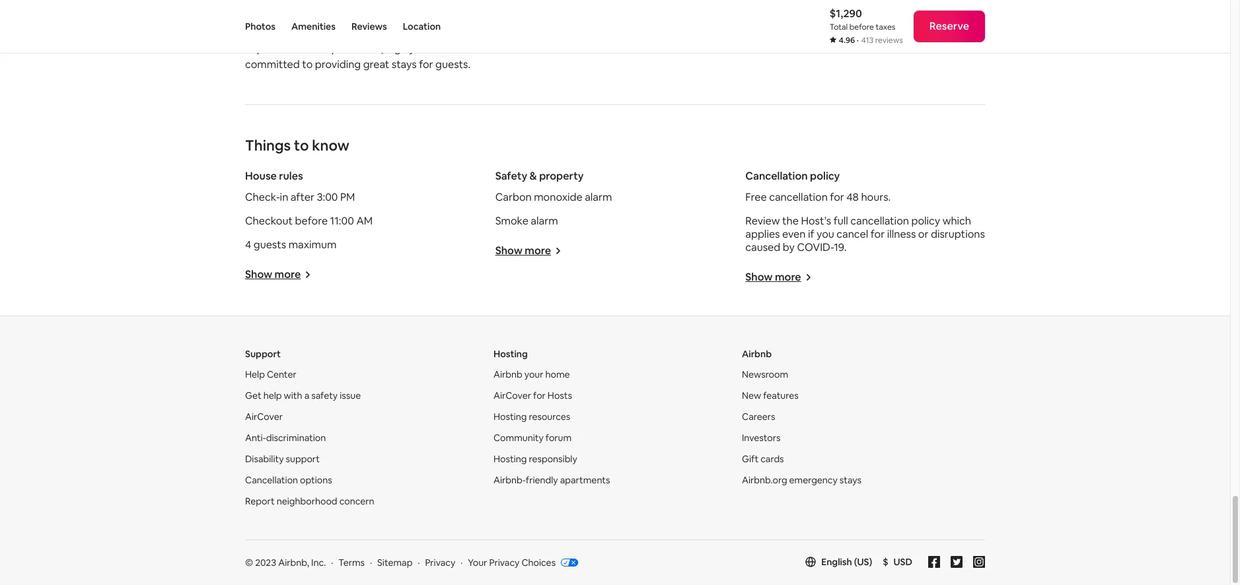 Task type: locate. For each thing, give the bounding box(es) containing it.
stays
[[392, 58, 417, 71], [840, 475, 862, 486]]

are down "superhost"
[[302, 42, 318, 56]]

gift
[[742, 453, 759, 465]]

your
[[468, 557, 487, 569]]

1 horizontal spatial cancellation
[[746, 169, 808, 183]]

cancellation inside "review the host's full cancellation policy which applies even if you cancel for illness or disruptions caused by covid-19."
[[851, 214, 909, 228]]

stays inside sarah is a superhost superhosts are experienced, highly rated hosts who are committed to providing great stays for guests.
[[392, 58, 417, 71]]

$ usd
[[883, 557, 913, 568]]

superhosts
[[245, 42, 300, 56]]

show more down guests
[[245, 268, 301, 282]]

photos button
[[245, 0, 276, 53]]

0 vertical spatial before
[[850, 22, 874, 32]]

more down the smoke alarm
[[525, 244, 551, 258]]

report neighborhood concern
[[245, 496, 374, 508]]

· left 413
[[857, 35, 859, 46]]

show more button for smoke alarm
[[495, 244, 562, 258]]

alarm down the carbon monoxide alarm
[[531, 214, 558, 228]]

1 horizontal spatial before
[[850, 22, 874, 32]]

2023
[[255, 557, 276, 569]]

1 vertical spatial cancellation
[[851, 214, 909, 228]]

help center
[[245, 369, 297, 381]]

before up maximum
[[295, 214, 328, 228]]

2 horizontal spatial show
[[746, 270, 773, 284]]

to left providing
[[302, 58, 313, 71]]

0 horizontal spatial policy
[[810, 169, 840, 183]]

reserve
[[930, 19, 970, 33]]

0 horizontal spatial cancellation
[[245, 475, 298, 486]]

1 vertical spatial before
[[295, 214, 328, 228]]

navigate to instagram image
[[974, 557, 985, 568]]

for left hosts
[[533, 390, 546, 402]]

hosting responsibly
[[494, 453, 578, 465]]

policy up free cancellation for 48 hours.
[[810, 169, 840, 183]]

show more button down guests
[[245, 268, 312, 282]]

0 vertical spatial policy
[[810, 169, 840, 183]]

hours.
[[861, 190, 891, 204]]

illness
[[887, 227, 916, 241]]

0 vertical spatial cancellation
[[769, 190, 828, 204]]

$1,290
[[830, 7, 862, 20]]

show down smoke at the left of the page
[[495, 244, 523, 258]]

navigate to twitter image
[[951, 557, 963, 568]]

resources
[[529, 411, 571, 423]]

2 privacy from the left
[[489, 557, 520, 569]]

0 vertical spatial alarm
[[585, 190, 612, 204]]

show more for review the host's full cancellation policy which applies even if you cancel for illness or disruptions caused by covid-19.
[[746, 270, 802, 284]]

your privacy choices link
[[468, 557, 578, 570]]

smoke
[[495, 214, 529, 228]]

features
[[764, 390, 799, 402]]

policy inside "review the host's full cancellation policy which applies even if you cancel for illness or disruptions caused by covid-19."
[[912, 214, 941, 228]]

0 horizontal spatial more
[[275, 268, 301, 282]]

1 vertical spatial hosting
[[494, 411, 527, 423]]

community forum link
[[494, 432, 572, 444]]

things
[[245, 136, 291, 155]]

community
[[494, 432, 544, 444]]

english (us)
[[822, 557, 873, 568]]

0 vertical spatial stays
[[392, 58, 417, 71]]

show more down "caused"
[[746, 270, 802, 284]]

show down "caused"
[[746, 270, 773, 284]]

1 vertical spatial to
[[294, 136, 309, 155]]

cancellation
[[746, 169, 808, 183], [245, 475, 298, 486]]

great
[[363, 58, 390, 71]]

hosts
[[446, 42, 472, 56]]

1 vertical spatial aircover
[[245, 411, 283, 423]]

more
[[525, 244, 551, 258], [275, 268, 301, 282], [775, 270, 802, 284]]

cancellation down hours.
[[851, 214, 909, 228]]

hosting up airbnb your home
[[494, 348, 528, 360]]

neighborhood
[[277, 496, 337, 508]]

before inside $1,290 total before taxes
[[850, 22, 874, 32]]

2 horizontal spatial show more button
[[746, 270, 812, 284]]

1 horizontal spatial stays
[[840, 475, 862, 486]]

1 horizontal spatial show more button
[[495, 244, 562, 258]]

airbnb,
[[278, 557, 309, 569]]

airbnb-friendly apartments link
[[494, 475, 610, 486]]

anti-discrimination link
[[245, 432, 326, 444]]

cancel
[[837, 227, 869, 241]]

1 horizontal spatial policy
[[912, 214, 941, 228]]

to left know
[[294, 136, 309, 155]]

1 horizontal spatial cancellation
[[851, 214, 909, 228]]

1 horizontal spatial privacy
[[489, 557, 520, 569]]

1 horizontal spatial are
[[498, 42, 513, 56]]

aircover for aircover for hosts
[[494, 390, 531, 402]]

a right with
[[304, 390, 309, 402]]

hosting resources
[[494, 411, 571, 423]]

2 vertical spatial hosting
[[494, 453, 527, 465]]

disability
[[245, 453, 284, 465]]

1 vertical spatial cancellation
[[245, 475, 298, 486]]

4.96
[[839, 35, 855, 46]]

usd
[[894, 557, 913, 568]]

caused
[[746, 241, 781, 254]]

guests.
[[436, 58, 471, 71]]

privacy left your at the bottom of page
[[425, 557, 456, 569]]

·
[[857, 35, 859, 46], [331, 557, 333, 569]]

aircover
[[494, 390, 531, 402], [245, 411, 283, 423]]

0 horizontal spatial aircover
[[245, 411, 283, 423]]

with
[[284, 390, 302, 402]]

amenities
[[291, 20, 336, 32]]

1 horizontal spatial aircover
[[494, 390, 531, 402]]

full
[[834, 214, 849, 228]]

cancellation down cancellation policy
[[769, 190, 828, 204]]

issue
[[340, 390, 361, 402]]

0 vertical spatial cancellation
[[746, 169, 808, 183]]

hosting resources link
[[494, 411, 571, 423]]

1 horizontal spatial airbnb
[[742, 348, 772, 360]]

rated
[[417, 42, 443, 56]]

cancellation policy
[[746, 169, 840, 183]]

3 hosting from the top
[[494, 453, 527, 465]]

1 vertical spatial alarm
[[531, 214, 558, 228]]

alarm right "monoxide"
[[585, 190, 612, 204]]

2 hosting from the top
[[494, 411, 527, 423]]

0 vertical spatial to
[[302, 58, 313, 71]]

monoxide
[[534, 190, 583, 204]]

maximum
[[289, 238, 337, 252]]

stays right emergency
[[840, 475, 862, 486]]

forum
[[546, 432, 572, 444]]

stays down highly
[[392, 58, 417, 71]]

0 vertical spatial airbnb
[[742, 348, 772, 360]]

1 vertical spatial a
[[304, 390, 309, 402]]

airbnb left 'your'
[[494, 369, 523, 381]]

1 hosting from the top
[[494, 348, 528, 360]]

0 horizontal spatial alarm
[[531, 214, 558, 228]]

english (us) button
[[806, 557, 873, 568]]

before up 413
[[850, 22, 874, 32]]

policy left which
[[912, 214, 941, 228]]

0 vertical spatial aircover
[[494, 390, 531, 402]]

1 vertical spatial ·
[[331, 557, 333, 569]]

more down by
[[775, 270, 802, 284]]

which
[[943, 214, 972, 228]]

hosting up airbnb-
[[494, 453, 527, 465]]

safety
[[495, 169, 528, 183]]

0 vertical spatial ·
[[857, 35, 859, 46]]

more down the '4 guests maximum'
[[275, 268, 301, 282]]

show more down the smoke alarm
[[495, 244, 551, 258]]

aircover down airbnb your home
[[494, 390, 531, 402]]

by
[[783, 241, 795, 254]]

48
[[847, 190, 859, 204]]

privacy right your at the bottom of page
[[489, 557, 520, 569]]

new features
[[742, 390, 799, 402]]

home
[[546, 369, 570, 381]]

show more button down the smoke alarm
[[495, 244, 562, 258]]

disability support link
[[245, 453, 320, 465]]

responsibly
[[529, 453, 578, 465]]

0 horizontal spatial stays
[[392, 58, 417, 71]]

1 horizontal spatial show
[[495, 244, 523, 258]]

0 horizontal spatial privacy
[[425, 557, 456, 569]]

covid-
[[797, 241, 834, 254]]

cancellation up free
[[746, 169, 808, 183]]

1 horizontal spatial show more
[[495, 244, 551, 258]]

0 vertical spatial hosting
[[494, 348, 528, 360]]

airbnb.org emergency stays link
[[742, 475, 862, 486]]

house
[[245, 169, 277, 183]]

airbnb up newsroom link
[[742, 348, 772, 360]]

hosting
[[494, 348, 528, 360], [494, 411, 527, 423], [494, 453, 527, 465]]

aircover up the anti-
[[245, 411, 283, 423]]

pm
[[340, 190, 355, 204]]

· right inc.
[[331, 557, 333, 569]]

carbon monoxide alarm
[[495, 190, 612, 204]]

1 vertical spatial policy
[[912, 214, 941, 228]]

1 vertical spatial stays
[[840, 475, 862, 486]]

4 guests maximum
[[245, 238, 337, 252]]

0 horizontal spatial ·
[[331, 557, 333, 569]]

show down 4
[[245, 268, 272, 282]]

cancellation down 'disability'
[[245, 475, 298, 486]]

1 horizontal spatial ·
[[857, 35, 859, 46]]

get help with a safety issue
[[245, 390, 361, 402]]

1 vertical spatial airbnb
[[494, 369, 523, 381]]

for down rated
[[419, 58, 433, 71]]

for inside "review the host's full cancellation policy which applies even if you cancel for illness or disruptions caused by covid-19."
[[871, 227, 885, 241]]

2 horizontal spatial show more
[[746, 270, 802, 284]]

show more button
[[495, 244, 562, 258], [245, 268, 312, 282], [746, 270, 812, 284]]

0 horizontal spatial airbnb
[[494, 369, 523, 381]]

show more button down by
[[746, 270, 812, 284]]

sarah
[[245, 22, 273, 36]]

2 horizontal spatial more
[[775, 270, 802, 284]]

are right who
[[498, 42, 513, 56]]

hosting for hosting
[[494, 348, 528, 360]]

for left illness
[[871, 227, 885, 241]]

1 are from the left
[[302, 42, 318, 56]]

support
[[245, 348, 281, 360]]

a right is
[[285, 22, 291, 36]]

0 vertical spatial a
[[285, 22, 291, 36]]

airbnb-friendly apartments
[[494, 475, 610, 486]]

airbnb.org
[[742, 475, 788, 486]]

0 horizontal spatial are
[[302, 42, 318, 56]]

hosting for hosting responsibly
[[494, 453, 527, 465]]

airbnb-
[[494, 475, 526, 486]]

hosting up community
[[494, 411, 527, 423]]

careers
[[742, 411, 776, 423]]

airbnb for airbnb
[[742, 348, 772, 360]]

1 horizontal spatial more
[[525, 244, 551, 258]]

anti-
[[245, 432, 266, 444]]

help
[[264, 390, 282, 402]]

0 horizontal spatial a
[[285, 22, 291, 36]]



Task type: describe. For each thing, give the bounding box(es) containing it.
privacy link
[[425, 557, 456, 569]]

free cancellation for 48 hours.
[[746, 190, 891, 204]]

airbnb your home link
[[494, 369, 570, 381]]

support
[[286, 453, 320, 465]]

location button
[[403, 0, 441, 53]]

0 horizontal spatial cancellation
[[769, 190, 828, 204]]

a inside sarah is a superhost superhosts are experienced, highly rated hosts who are committed to providing great stays for guests.
[[285, 22, 291, 36]]

help center link
[[245, 369, 297, 381]]

©
[[245, 557, 253, 569]]

emergency
[[790, 475, 838, 486]]

anti-discrimination
[[245, 432, 326, 444]]

cancellation for cancellation policy
[[746, 169, 808, 183]]

investors link
[[742, 432, 781, 444]]

reviews
[[876, 35, 903, 46]]

(us)
[[854, 557, 873, 568]]

1 privacy from the left
[[425, 557, 456, 569]]

0 horizontal spatial show more button
[[245, 268, 312, 282]]

new
[[742, 390, 762, 402]]

1 horizontal spatial alarm
[[585, 190, 612, 204]]

careers link
[[742, 411, 776, 423]]

sarah is a superhost superhosts are experienced, highly rated hosts who are committed to providing great stays for guests.
[[245, 22, 513, 71]]

aircover for hosts link
[[494, 390, 572, 402]]

show for smoke alarm
[[495, 244, 523, 258]]

cancellation for cancellation options
[[245, 475, 298, 486]]

terms
[[339, 557, 365, 569]]

show more for smoke alarm
[[495, 244, 551, 258]]

hosting for hosting resources
[[494, 411, 527, 423]]

get help with a safety issue link
[[245, 390, 361, 402]]

know
[[312, 136, 349, 155]]

rules
[[279, 169, 303, 183]]

concern
[[339, 496, 374, 508]]

newsroom
[[742, 369, 789, 381]]

0 horizontal spatial show
[[245, 268, 272, 282]]

for left 48
[[830, 190, 845, 204]]

the
[[783, 214, 799, 228]]

aircover for hosts
[[494, 390, 572, 402]]

newsroom link
[[742, 369, 789, 381]]

$
[[883, 557, 889, 568]]

report
[[245, 496, 275, 508]]

reviews button
[[352, 0, 387, 53]]

cancellation options link
[[245, 475, 332, 486]]

get
[[245, 390, 262, 402]]

to inside sarah is a superhost superhosts are experienced, highly rated hosts who are committed to providing great stays for guests.
[[302, 58, 313, 71]]

applies
[[746, 227, 780, 241]]

superhost
[[293, 22, 345, 36]]

airbnb your home
[[494, 369, 570, 381]]

am
[[357, 214, 373, 228]]

friendly
[[526, 475, 558, 486]]

review
[[746, 214, 780, 228]]

navigate to facebook image
[[929, 557, 941, 568]]

property
[[539, 169, 584, 183]]

aircover for aircover link at the bottom of page
[[245, 411, 283, 423]]

your privacy choices
[[468, 557, 556, 569]]

cards
[[761, 453, 784, 465]]

aircover link
[[245, 411, 283, 423]]

1 horizontal spatial a
[[304, 390, 309, 402]]

you
[[817, 227, 835, 241]]

providing
[[315, 58, 361, 71]]

more for review the host's full cancellation policy which applies even if you cancel for illness or disruptions caused by covid-19.
[[775, 270, 802, 284]]

2 are from the left
[[498, 42, 513, 56]]

0 horizontal spatial show more
[[245, 268, 301, 282]]

airbnb for airbnb your home
[[494, 369, 523, 381]]

report neighborhood concern link
[[245, 496, 374, 508]]

if
[[808, 227, 815, 241]]

hosts
[[548, 390, 572, 402]]

help
[[245, 369, 265, 381]]

new features link
[[742, 390, 799, 402]]

show for review the host's full cancellation policy which applies even if you cancel for illness or disruptions caused by covid-19.
[[746, 270, 773, 284]]

0 horizontal spatial before
[[295, 214, 328, 228]]

host's
[[801, 214, 832, 228]]

show more button for review the host's full cancellation policy which applies even if you cancel for illness or disruptions caused by covid-19.
[[746, 270, 812, 284]]

reviews
[[352, 20, 387, 32]]

choices
[[522, 557, 556, 569]]

4.96 · 413 reviews
[[839, 35, 903, 46]]

more for smoke alarm
[[525, 244, 551, 258]]

center
[[267, 369, 297, 381]]

4
[[245, 238, 251, 252]]

413
[[862, 35, 874, 46]]

checkout before 11:00 am
[[245, 214, 373, 228]]

cancellation options
[[245, 475, 332, 486]]

airbnb.org emergency stays
[[742, 475, 862, 486]]

guests
[[254, 238, 286, 252]]

inc.
[[311, 557, 326, 569]]

location
[[403, 20, 441, 32]]

house rules
[[245, 169, 303, 183]]

for inside sarah is a superhost superhosts are experienced, highly rated hosts who are committed to providing great stays for guests.
[[419, 58, 433, 71]]

smoke alarm
[[495, 214, 558, 228]]

19.
[[834, 241, 847, 254]]

© 2023 airbnb, inc.
[[245, 557, 326, 569]]

hosting responsibly link
[[494, 453, 578, 465]]

disability support
[[245, 453, 320, 465]]

amenities button
[[291, 0, 336, 53]]



Task type: vqa. For each thing, say whether or not it's contained in the screenshot.
cancel at top
yes



